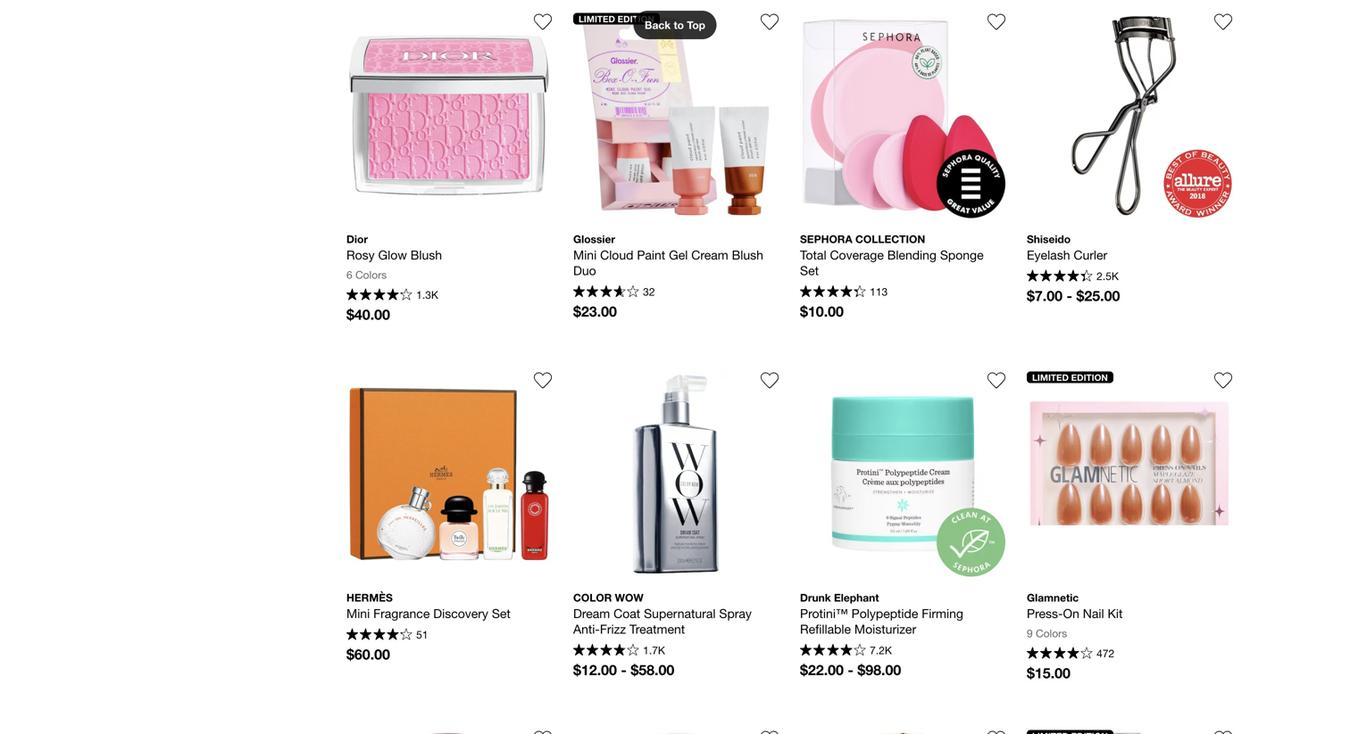 Task type: describe. For each thing, give the bounding box(es) containing it.
51
[[416, 629, 428, 642]]

6
[[346, 269, 352, 281]]

back
[[645, 19, 671, 31]]

color wow dream coat supernatural spray anti-frizz treatment
[[573, 592, 755, 637]]

drunk elephant - protini™ polypeptide firming refillable moisturizer image
[[800, 372, 1006, 577]]

sign in to love glossier - glossier you eau de parfum image
[[534, 731, 552, 735]]

sephora collection total coverage blending sponge set
[[800, 233, 987, 278]]

1 horizontal spatial edition
[[1071, 372, 1108, 383]]

$7.00
[[1027, 287, 1063, 304]]

1.7k
[[643, 645, 665, 657]]

set inside "sephora collection total coverage blending sponge set"
[[800, 263, 819, 278]]

polypeptide
[[852, 607, 918, 621]]

colors inside glamnetic press-on nail kit 9 colors
[[1036, 628, 1067, 640]]

refillable
[[800, 622, 851, 637]]

back to top
[[645, 19, 705, 31]]

- for $22.00
[[848, 662, 854, 679]]

shiseido
[[1027, 233, 1071, 245]]

$58.00
[[631, 662, 674, 679]]

$22.00 - $98.00
[[800, 662, 901, 679]]

sign in to love glamnetic - press-on nail kit image
[[1215, 372, 1232, 390]]

elephant
[[834, 592, 879, 604]]

sign in to love color wow - dream coat supernatural spray anti-frizz treatment image
[[761, 372, 779, 390]]

glossier - mini cloud paint gel cream blush duo image
[[573, 13, 779, 218]]

glamnetic
[[1027, 592, 1079, 604]]

drunk elephant protini™ polypeptide firming refillable moisturizer
[[800, 592, 967, 637]]

blush inside dior rosy glow blush 6 colors
[[411, 248, 442, 262]]

4 stars element for $60.00
[[346, 629, 412, 643]]

$23.00
[[573, 303, 617, 320]]

$40.00
[[346, 306, 390, 323]]

top
[[687, 19, 705, 31]]

sponge
[[940, 248, 984, 262]]

paint
[[637, 248, 665, 262]]

$60.00
[[346, 646, 390, 663]]

- for $12.00
[[621, 662, 627, 679]]

shiseido eyelash curler
[[1027, 233, 1108, 262]]

4 stars element for $12.00 - $58.00
[[573, 645, 639, 659]]

glossier - glossier you eau de parfum image
[[346, 731, 552, 735]]

color wow - dream coat supernatural spray anti-frizz treatment image
[[573, 372, 779, 577]]

sephora collection - total coverage blending sponge set image
[[800, 13, 1006, 218]]

coat
[[614, 607, 640, 621]]

4.5 stars element for $7.00 - $25.00
[[1027, 270, 1093, 284]]

moisturizer
[[855, 622, 916, 637]]

dior rosy glow blush 6 colors
[[346, 233, 442, 281]]

coverage
[[830, 248, 884, 262]]

4 stars element for $22.00 - $98.00
[[800, 645, 866, 659]]

sol de janeiro - brazilian crush cheirosa '62 bum bum hair & body fragrance mist image
[[573, 731, 779, 735]]

charlotte tilbury - airbrush flawless setting spray image
[[800, 731, 1006, 735]]

$12.00 - $58.00
[[573, 662, 674, 679]]

total
[[800, 248, 827, 262]]

$15.00
[[1027, 665, 1071, 682]]

$22.00
[[800, 662, 844, 679]]

hermès mini fragrance discovery set
[[346, 592, 511, 621]]

glamnetic press-on nail kit 9 colors
[[1027, 592, 1123, 640]]

colors inside dior rosy glow blush 6 colors
[[355, 269, 387, 281]]

sephora
[[800, 233, 853, 245]]

sign in to love sol de janeiro - brazilian crush cheirosa '62 bum bum hair & body fragrance mist image
[[761, 731, 779, 735]]

shiseido - eyelash curler image
[[1027, 13, 1232, 218]]

mini for fragrance
[[346, 607, 370, 621]]

cream
[[691, 248, 728, 262]]

sign in to love the ordinary - the lash & brow duo image
[[1215, 731, 1232, 735]]

dior - rosy glow blush image
[[346, 13, 552, 218]]

firming
[[922, 607, 964, 621]]

1.7k reviews element
[[643, 645, 665, 657]]

3.5 stars element
[[573, 286, 639, 300]]

4 stars element up $40.00
[[346, 289, 412, 303]]



Task type: locate. For each thing, give the bounding box(es) containing it.
0 horizontal spatial edition
[[618, 13, 654, 24]]

limited right sign in to love dior - rosy glow blush image
[[579, 13, 615, 24]]

mini up 'duo'
[[573, 248, 597, 262]]

back to top button
[[634, 11, 717, 39]]

mini down hermès
[[346, 607, 370, 621]]

on
[[1063, 607, 1080, 621]]

1 vertical spatial set
[[492, 607, 511, 621]]

dream
[[573, 607, 610, 621]]

blush right glow
[[411, 248, 442, 262]]

0 vertical spatial edition
[[618, 13, 654, 24]]

113 reviews element
[[870, 286, 888, 298]]

limited edition left to
[[579, 13, 654, 24]]

mini for cloud
[[573, 248, 597, 262]]

4 stars element
[[346, 289, 412, 303], [346, 629, 412, 643], [573, 645, 639, 659], [800, 645, 866, 659], [1027, 648, 1093, 662]]

glow
[[378, 248, 407, 262]]

collection
[[856, 233, 925, 245]]

113
[[870, 286, 888, 298]]

curler
[[1074, 248, 1108, 262]]

4.5 stars element up $7.00 - $25.00
[[1027, 270, 1093, 284]]

$7.00 - $25.00
[[1027, 287, 1120, 304]]

blush right the cream
[[732, 248, 763, 262]]

set inside the hermès mini fragrance discovery set
[[492, 607, 511, 621]]

1 horizontal spatial limited
[[1032, 372, 1069, 383]]

fragrance
[[373, 607, 430, 621]]

edition left to
[[618, 13, 654, 24]]

1 horizontal spatial mini
[[573, 248, 597, 262]]

4.5 stars element
[[1027, 270, 1093, 284], [800, 286, 866, 300]]

1 horizontal spatial colors
[[1036, 628, 1067, 640]]

the ordinary - the lash & brow duo image
[[1027, 731, 1232, 735]]

set right the discovery
[[492, 607, 511, 621]]

dior
[[346, 233, 368, 245]]

0 horizontal spatial 4.5 stars element
[[800, 286, 866, 300]]

$10.00
[[800, 303, 844, 320]]

to
[[674, 19, 684, 31]]

-
[[1067, 287, 1073, 304], [621, 662, 627, 679], [848, 662, 854, 679]]

0 horizontal spatial mini
[[346, 607, 370, 621]]

drunk
[[800, 592, 831, 604]]

nail
[[1083, 607, 1104, 621]]

2.5k
[[1097, 270, 1119, 283]]

$12.00
[[573, 662, 617, 679]]

colors right 6
[[355, 269, 387, 281]]

472
[[1097, 648, 1115, 660]]

0 vertical spatial limited
[[579, 13, 615, 24]]

1.3k
[[416, 289, 438, 301]]

4.5 stars element up $10.00
[[800, 286, 866, 300]]

0 vertical spatial limited edition
[[579, 13, 654, 24]]

0 horizontal spatial limited edition
[[579, 13, 654, 24]]

sign in to love sephora collection - total coverage blending sponge set image
[[988, 13, 1006, 31]]

colors
[[355, 269, 387, 281], [1036, 628, 1067, 640]]

- right the $12.00
[[621, 662, 627, 679]]

1 horizontal spatial 4.5 stars element
[[1027, 270, 1093, 284]]

anti-
[[573, 622, 600, 637]]

kit
[[1108, 607, 1123, 621]]

wow
[[615, 592, 644, 604]]

supernatural
[[644, 607, 716, 621]]

$25.00
[[1076, 287, 1120, 304]]

set down total
[[800, 263, 819, 278]]

frizz
[[600, 622, 626, 637]]

7.2k reviews element
[[870, 645, 892, 657]]

0 horizontal spatial -
[[621, 662, 627, 679]]

$98.00
[[858, 662, 901, 679]]

blush
[[411, 248, 442, 262], [732, 248, 763, 262]]

blending
[[887, 248, 937, 262]]

1 vertical spatial limited edition
[[1032, 372, 1108, 383]]

treatment
[[630, 622, 685, 637]]

0 horizontal spatial blush
[[411, 248, 442, 262]]

rosy
[[346, 248, 375, 262]]

limited edition right sign in to love drunk elephant - protini™ polypeptide firming refillable moisturizer image
[[1032, 372, 1108, 383]]

colors down press-
[[1036, 628, 1067, 640]]

2 horizontal spatial -
[[1067, 287, 1073, 304]]

1 vertical spatial mini
[[346, 607, 370, 621]]

2 blush from the left
[[732, 248, 763, 262]]

sign in to love dior - rosy glow blush image
[[534, 13, 552, 31]]

4 stars element up the $12.00
[[573, 645, 639, 659]]

- right the $22.00
[[848, 662, 854, 679]]

2.5k reviews element
[[1097, 270, 1119, 283]]

1 vertical spatial 4.5 stars element
[[800, 286, 866, 300]]

4.5 stars element for $10.00
[[800, 286, 866, 300]]

32 reviews element
[[643, 286, 655, 298]]

glossier mini cloud paint gel cream blush duo
[[573, 233, 767, 278]]

sign in to love hermès - mini fragrance discovery set image
[[534, 372, 552, 390]]

set
[[800, 263, 819, 278], [492, 607, 511, 621]]

0 horizontal spatial set
[[492, 607, 511, 621]]

press-
[[1027, 607, 1063, 621]]

- for $7.00
[[1067, 287, 1073, 304]]

cloud
[[600, 248, 634, 262]]

- right $7.00
[[1067, 287, 1073, 304]]

1 horizontal spatial blush
[[732, 248, 763, 262]]

4 stars element up the $22.00
[[800, 645, 866, 659]]

1 horizontal spatial -
[[848, 662, 854, 679]]

duo
[[573, 263, 596, 278]]

discovery
[[433, 607, 488, 621]]

sign in to love drunk elephant - protini™ polypeptide firming refillable moisturizer image
[[988, 372, 1006, 390]]

1 vertical spatial limited
[[1032, 372, 1069, 383]]

1 horizontal spatial limited edition
[[1032, 372, 1108, 383]]

edition
[[618, 13, 654, 24], [1071, 372, 1108, 383]]

gel
[[669, 248, 688, 262]]

472 reviews element
[[1097, 648, 1115, 660]]

4 stars element up $15.00
[[1027, 648, 1093, 662]]

1 vertical spatial edition
[[1071, 372, 1108, 383]]

sign in to love glossier - mini cloud paint gel cream blush duo image
[[761, 13, 779, 31]]

1.3k reviews element
[[416, 289, 438, 301]]

1 blush from the left
[[411, 248, 442, 262]]

0 vertical spatial mini
[[573, 248, 597, 262]]

blush inside glossier mini cloud paint gel cream blush duo
[[732, 248, 763, 262]]

0 vertical spatial colors
[[355, 269, 387, 281]]

edition down the $25.00
[[1071, 372, 1108, 383]]

limited right sign in to love drunk elephant - protini™ polypeptide firming refillable moisturizer image
[[1032, 372, 1069, 383]]

protini™
[[800, 607, 848, 621]]

0 horizontal spatial limited
[[579, 13, 615, 24]]

eyelash
[[1027, 248, 1070, 262]]

7.2k
[[870, 645, 892, 657]]

glamnetic - press-on nail kit image
[[1027, 372, 1232, 577]]

mini
[[573, 248, 597, 262], [346, 607, 370, 621]]

mini inside the hermès mini fragrance discovery set
[[346, 607, 370, 621]]

limited edition
[[579, 13, 654, 24], [1032, 372, 1108, 383]]

0 horizontal spatial colors
[[355, 269, 387, 281]]

sign in to love shiseido - eyelash curler image
[[1215, 13, 1232, 31]]

hermès - mini fragrance discovery set image
[[346, 372, 552, 577]]

0 vertical spatial 4.5 stars element
[[1027, 270, 1093, 284]]

color
[[573, 592, 612, 604]]

mini inside glossier mini cloud paint gel cream blush duo
[[573, 248, 597, 262]]

1 horizontal spatial set
[[800, 263, 819, 278]]

glossier
[[573, 233, 615, 245]]

4 stars element up $60.00
[[346, 629, 412, 643]]

hermès
[[346, 592, 393, 604]]

51 reviews element
[[416, 629, 428, 642]]

32
[[643, 286, 655, 298]]

0 vertical spatial set
[[800, 263, 819, 278]]

spray
[[719, 607, 752, 621]]

limited
[[579, 13, 615, 24], [1032, 372, 1069, 383]]

sign in to love charlotte tilbury - airbrush flawless setting spray image
[[988, 731, 1006, 735]]

9
[[1027, 628, 1033, 640]]

1 vertical spatial colors
[[1036, 628, 1067, 640]]



Task type: vqa. For each thing, say whether or not it's contained in the screenshot.
Tue Jan 09 2024 cell at the top of the page
no



